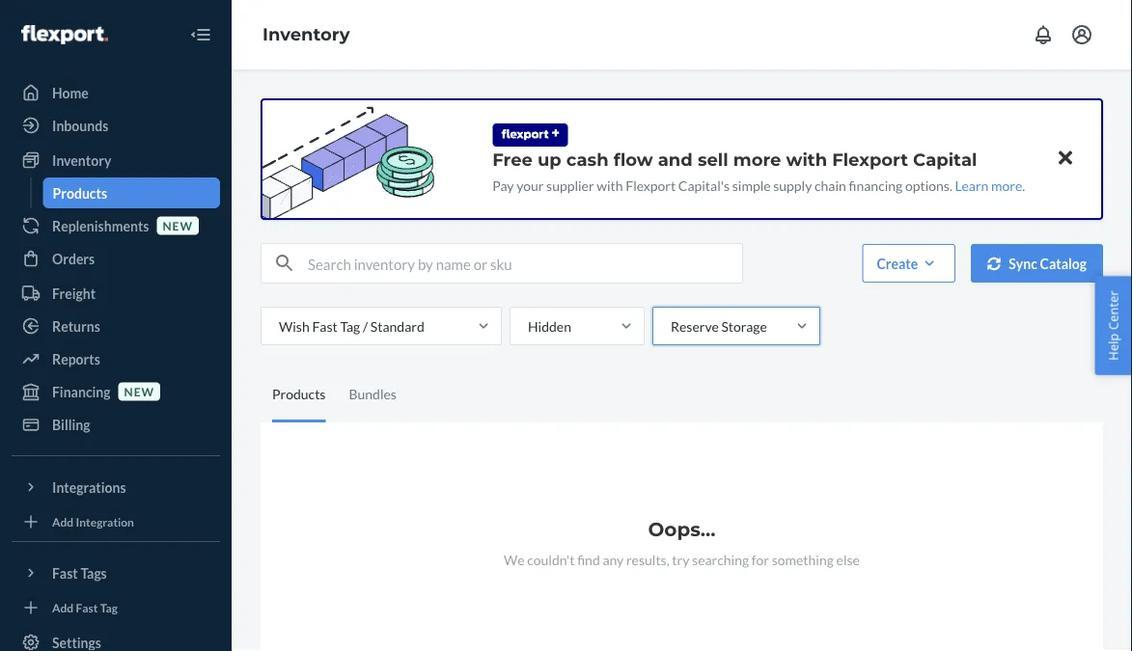 Task type: describe. For each thing, give the bounding box(es) containing it.
flexport logo image
[[21, 25, 108, 44]]

0 vertical spatial products
[[53, 185, 107, 201]]

1 vertical spatial with
[[597, 177, 623, 194]]

flow
[[614, 149, 653, 170]]

billing link
[[12, 409, 220, 440]]

free up cash flow and sell more with flexport capital pay your supplier with flexport capital's simple supply chain financing options. learn more .
[[493, 149, 1026, 194]]

add fast tag
[[52, 601, 118, 615]]

supply
[[774, 177, 812, 194]]

any
[[603, 552, 624, 568]]

add fast tag link
[[12, 597, 220, 620]]

1 horizontal spatial more
[[992, 177, 1023, 194]]

0 horizontal spatial flexport
[[626, 177, 676, 194]]

wish
[[279, 318, 310, 335]]

wish fast tag / standard
[[279, 318, 425, 335]]

oops...
[[648, 518, 716, 542]]

0 horizontal spatial inventory
[[52, 152, 111, 168]]

home
[[52, 84, 89, 101]]

we
[[504, 552, 525, 568]]

fast for add
[[76, 601, 98, 615]]

orders
[[52, 251, 95, 267]]

tag for wish
[[340, 318, 360, 335]]

simple
[[733, 177, 771, 194]]

.
[[1023, 177, 1026, 194]]

Search inventory by name or sku text field
[[308, 244, 743, 283]]

1 horizontal spatial with
[[787, 149, 828, 170]]

orders link
[[12, 243, 220, 274]]

pay
[[493, 177, 514, 194]]

supplier
[[547, 177, 594, 194]]

sync alt image
[[988, 257, 1002, 271]]

add integration link
[[12, 511, 220, 534]]

1 horizontal spatial inventory link
[[263, 24, 350, 45]]

try
[[672, 552, 690, 568]]

chain
[[815, 177, 847, 194]]

tag for add
[[100, 601, 118, 615]]

we couldn't find any results, try searching for something else
[[504, 552, 860, 568]]

storage
[[722, 318, 767, 335]]

settings
[[52, 635, 101, 651]]

freight link
[[12, 278, 220, 309]]

your
[[517, 177, 544, 194]]

settings link
[[12, 628, 220, 652]]

new for financing
[[124, 385, 155, 399]]

couldn't
[[527, 552, 575, 568]]

free
[[493, 149, 533, 170]]

add for add integration
[[52, 515, 74, 529]]

hidden
[[528, 318, 572, 335]]

create button
[[863, 244, 956, 283]]

learn more link
[[956, 177, 1023, 194]]

reserve
[[671, 318, 719, 335]]

fast inside dropdown button
[[52, 565, 78, 582]]

open notifications image
[[1032, 23, 1055, 46]]

help center
[[1105, 291, 1122, 361]]

reserve storage
[[671, 318, 767, 335]]

0 vertical spatial more
[[734, 149, 782, 170]]

center
[[1105, 291, 1122, 330]]

billing
[[52, 417, 90, 433]]

products link
[[43, 178, 220, 209]]

financing
[[849, 177, 903, 194]]

standard
[[371, 318, 425, 335]]

1 vertical spatial products
[[272, 386, 326, 403]]



Task type: vqa. For each thing, say whether or not it's contained in the screenshot.
Free up cash flow and sell more with Flexport Capital Pay your supplier with Flexport Capital's simple supply chain financing options. Learn more .
yes



Task type: locate. For each thing, give the bounding box(es) containing it.
learn
[[956, 177, 989, 194]]

0 horizontal spatial tag
[[100, 601, 118, 615]]

integrations button
[[12, 472, 220, 503]]

close image
[[1059, 146, 1073, 170]]

reports
[[52, 351, 100, 367]]

results,
[[627, 552, 670, 568]]

options.
[[906, 177, 953, 194]]

something
[[772, 552, 834, 568]]

freight
[[52, 285, 96, 302]]

replenishments
[[52, 218, 149, 234]]

new down the reports link
[[124, 385, 155, 399]]

integration
[[76, 515, 134, 529]]

inbounds link
[[12, 110, 220, 141]]

and
[[658, 149, 693, 170]]

catalog
[[1040, 255, 1087, 272]]

capital's
[[679, 177, 730, 194]]

1 horizontal spatial new
[[163, 219, 193, 233]]

new for replenishments
[[163, 219, 193, 233]]

home link
[[12, 77, 220, 108]]

searching
[[692, 552, 749, 568]]

0 horizontal spatial with
[[597, 177, 623, 194]]

new
[[163, 219, 193, 233], [124, 385, 155, 399]]

find
[[578, 552, 600, 568]]

2 add from the top
[[52, 601, 74, 615]]

with
[[787, 149, 828, 170], [597, 177, 623, 194]]

inbounds
[[52, 117, 108, 134]]

1 horizontal spatial tag
[[340, 318, 360, 335]]

0 vertical spatial flexport
[[833, 149, 909, 170]]

integrations
[[52, 479, 126, 496]]

add up settings
[[52, 601, 74, 615]]

add integration
[[52, 515, 134, 529]]

returns
[[52, 318, 100, 335]]

0 vertical spatial tag
[[340, 318, 360, 335]]

0 vertical spatial add
[[52, 515, 74, 529]]

products
[[53, 185, 107, 201], [272, 386, 326, 403]]

flexport
[[833, 149, 909, 170], [626, 177, 676, 194]]

returns link
[[12, 311, 220, 342]]

with up 'supply'
[[787, 149, 828, 170]]

for
[[752, 552, 770, 568]]

fast
[[312, 318, 338, 335], [52, 565, 78, 582], [76, 601, 98, 615]]

close navigation image
[[189, 23, 212, 46]]

add left integration
[[52, 515, 74, 529]]

1 horizontal spatial products
[[272, 386, 326, 403]]

capital
[[914, 149, 978, 170]]

1 vertical spatial more
[[992, 177, 1023, 194]]

products up replenishments
[[53, 185, 107, 201]]

add for add fast tag
[[52, 601, 74, 615]]

tag
[[340, 318, 360, 335], [100, 601, 118, 615]]

fast down tags
[[76, 601, 98, 615]]

1 horizontal spatial inventory
[[263, 24, 350, 45]]

0 horizontal spatial products
[[53, 185, 107, 201]]

0 horizontal spatial inventory link
[[12, 145, 220, 176]]

inventory
[[263, 24, 350, 45], [52, 152, 111, 168]]

1 vertical spatial inventory link
[[12, 145, 220, 176]]

more
[[734, 149, 782, 170], [992, 177, 1023, 194]]

fast right wish
[[312, 318, 338, 335]]

2 vertical spatial fast
[[76, 601, 98, 615]]

sell
[[698, 149, 729, 170]]

more up simple
[[734, 149, 782, 170]]

new down products link
[[163, 219, 193, 233]]

sync
[[1009, 255, 1038, 272]]

0 vertical spatial inventory link
[[263, 24, 350, 45]]

bundles
[[349, 386, 397, 403]]

0 vertical spatial with
[[787, 149, 828, 170]]

fast for wish
[[312, 318, 338, 335]]

1 vertical spatial inventory
[[52, 152, 111, 168]]

create
[[877, 255, 919, 272]]

financing
[[52, 384, 111, 400]]

fast tags
[[52, 565, 107, 582]]

0 vertical spatial new
[[163, 219, 193, 233]]

up
[[538, 149, 562, 170]]

flexport up financing
[[833, 149, 909, 170]]

open account menu image
[[1071, 23, 1094, 46]]

inventory link
[[263, 24, 350, 45], [12, 145, 220, 176]]

add
[[52, 515, 74, 529], [52, 601, 74, 615]]

sync catalog button
[[972, 244, 1104, 283]]

0 vertical spatial fast
[[312, 318, 338, 335]]

fast left tags
[[52, 565, 78, 582]]

0 vertical spatial inventory
[[263, 24, 350, 45]]

with down cash
[[597, 177, 623, 194]]

tag left /
[[340, 318, 360, 335]]

1 horizontal spatial flexport
[[833, 149, 909, 170]]

/
[[363, 318, 368, 335]]

1 add from the top
[[52, 515, 74, 529]]

1 vertical spatial flexport
[[626, 177, 676, 194]]

help
[[1105, 334, 1122, 361]]

1 vertical spatial new
[[124, 385, 155, 399]]

sync catalog
[[1009, 255, 1087, 272]]

1 vertical spatial tag
[[100, 601, 118, 615]]

tag up 'settings' link
[[100, 601, 118, 615]]

help center button
[[1095, 276, 1133, 375]]

1 vertical spatial add
[[52, 601, 74, 615]]

more right learn
[[992, 177, 1023, 194]]

products down wish
[[272, 386, 326, 403]]

else
[[837, 552, 860, 568]]

cash
[[567, 149, 609, 170]]

0 horizontal spatial more
[[734, 149, 782, 170]]

0 horizontal spatial new
[[124, 385, 155, 399]]

reports link
[[12, 344, 220, 375]]

flexport down flow
[[626, 177, 676, 194]]

1 vertical spatial fast
[[52, 565, 78, 582]]

fast tags button
[[12, 558, 220, 589]]

tags
[[81, 565, 107, 582]]



